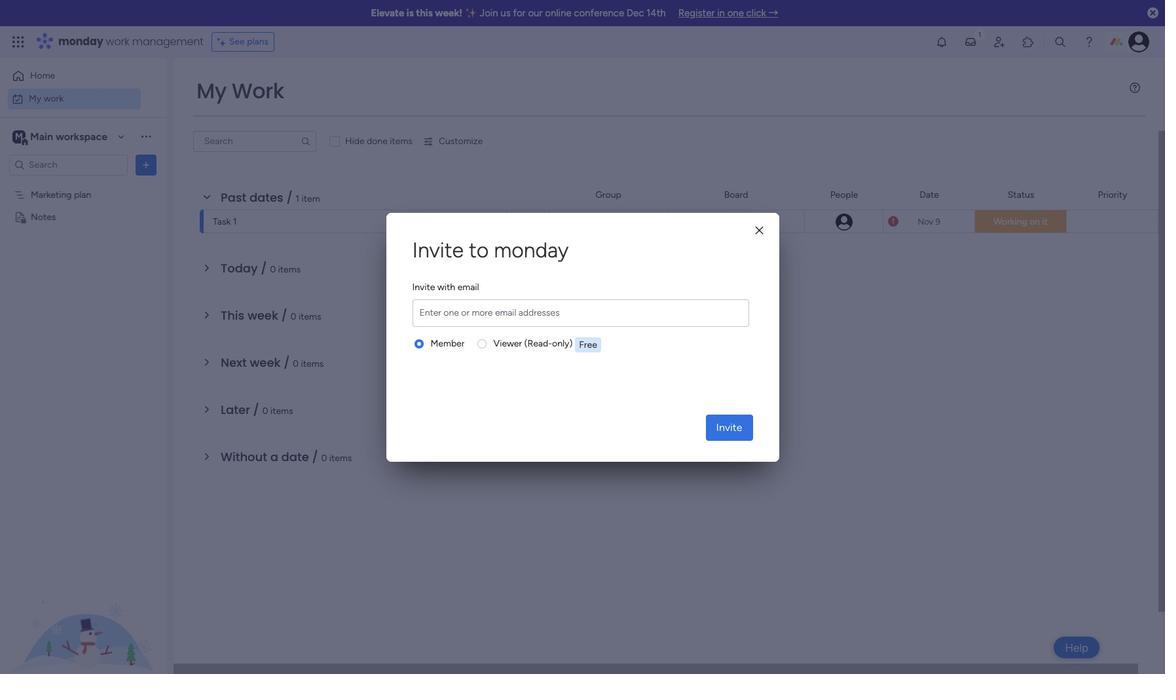 Task type: describe. For each thing, give the bounding box(es) containing it.
0 inside next week / 0 items
[[293, 358, 299, 370]]

priority
[[1098, 189, 1128, 200]]

my work
[[197, 76, 284, 105]]

work for monday
[[106, 34, 129, 49]]

1 vertical spatial marketing
[[677, 217, 718, 228]]

see plans button
[[211, 32, 275, 52]]

0 inside today / 0 items
[[270, 264, 276, 275]]

invite button
[[706, 414, 753, 441]]

join
[[480, 7, 498, 19]]

hide
[[345, 136, 365, 147]]

items right the done
[[390, 136, 413, 147]]

this
[[416, 7, 433, 19]]

my for my work
[[29, 93, 41, 104]]

us
[[501, 7, 511, 19]]

invite members image
[[993, 35, 1006, 48]]

items inside without a date / 0 items
[[329, 453, 352, 464]]

/ left the item
[[287, 189, 293, 206]]

date
[[281, 449, 309, 465]]

help
[[1065, 641, 1089, 654]]

lottie animation element
[[0, 542, 167, 674]]

nov
[[918, 217, 934, 226]]

14th
[[647, 7, 666, 19]]

help image
[[1083, 35, 1096, 48]]

Filter dashboard by text search field
[[193, 131, 316, 152]]

1 inside past dates / 1 item
[[296, 193, 300, 204]]

home
[[30, 70, 55, 81]]

our
[[528, 7, 543, 19]]

for
[[513, 7, 526, 19]]

dec
[[627, 7, 644, 19]]

home button
[[8, 66, 141, 86]]

plans
[[247, 36, 269, 47]]

notes
[[31, 211, 56, 222]]

/ down this week / 0 items
[[284, 354, 290, 371]]

done
[[367, 136, 388, 147]]

in
[[717, 7, 725, 19]]

items inside next week / 0 items
[[301, 358, 324, 370]]

only)
[[552, 338, 573, 349]]

past dates / 1 item
[[221, 189, 320, 206]]

task 1
[[213, 216, 237, 227]]

/ right today
[[261, 260, 267, 276]]

working
[[994, 216, 1028, 227]]

register
[[679, 7, 715, 19]]

customize
[[439, 136, 483, 147]]

see plans
[[229, 36, 269, 47]]

0 vertical spatial week
[[593, 218, 613, 227]]

✨
[[465, 7, 477, 19]]

week for next week /
[[250, 354, 281, 371]]

/ right "date"
[[312, 449, 318, 465]]

viewer (read-only)
[[494, 338, 573, 349]]

search image
[[301, 136, 311, 147]]

date
[[920, 189, 939, 200]]

Enter one or more email addresses text field
[[416, 300, 746, 326]]

status
[[1008, 189, 1035, 200]]

lottie animation image
[[0, 542, 167, 674]]

this week / 0 items
[[221, 307, 321, 324]]

0 vertical spatial monday
[[58, 34, 103, 49]]

item
[[302, 193, 320, 204]]

hide done items
[[345, 136, 413, 147]]

next
[[221, 354, 247, 371]]

items inside later / 0 items
[[271, 406, 293, 417]]

inbox image
[[964, 35, 978, 48]]

main workspace
[[30, 130, 107, 143]]

workspace
[[56, 130, 107, 143]]

elevate
[[371, 7, 404, 19]]

0 inside this week / 0 items
[[291, 311, 296, 322]]

0 horizontal spatial marketing plan
[[31, 189, 91, 200]]

invite for invite
[[717, 421, 743, 433]]

monday work management
[[58, 34, 204, 49]]

email
[[458, 282, 479, 293]]

free
[[579, 339, 597, 350]]

task
[[213, 216, 231, 227]]

notifications image
[[936, 35, 949, 48]]

nov 9
[[918, 217, 941, 226]]

v2 overdue deadline image
[[888, 215, 899, 228]]

on
[[1030, 216, 1040, 227]]

m
[[15, 131, 23, 142]]

work
[[232, 76, 284, 105]]



Task type: vqa. For each thing, say whether or not it's contained in the screenshot.
Private Board image
yes



Task type: locate. For each thing, give the bounding box(es) containing it.
monday
[[58, 34, 103, 49], [494, 238, 569, 262]]

this for this week / 0 items
[[221, 307, 245, 324]]

0 right today
[[270, 264, 276, 275]]

invite inside button
[[717, 421, 743, 433]]

0 up next week / 0 items
[[291, 311, 296, 322]]

one
[[728, 7, 744, 19]]

2 vertical spatial week
[[250, 354, 281, 371]]

marketing plan up the notes
[[31, 189, 91, 200]]

without a date / 0 items
[[221, 449, 352, 465]]

see
[[229, 36, 245, 47]]

main
[[30, 130, 53, 143]]

work inside button
[[44, 93, 64, 104]]

monday right to
[[494, 238, 569, 262]]

0 horizontal spatial 1
[[233, 216, 237, 227]]

items down this week / 0 items
[[301, 358, 324, 370]]

click
[[747, 7, 767, 19]]

my inside my work button
[[29, 93, 41, 104]]

monday up home 'button'
[[58, 34, 103, 49]]

marketing up the notes
[[31, 189, 72, 200]]

workspace image
[[12, 129, 26, 144]]

/ right later
[[253, 402, 259, 418]]

None search field
[[193, 131, 316, 152]]

member
[[431, 338, 465, 349]]

1 vertical spatial work
[[44, 93, 64, 104]]

items inside today / 0 items
[[278, 264, 301, 275]]

Search in workspace field
[[28, 157, 109, 172]]

invite to monday
[[412, 238, 569, 262]]

0 inside later / 0 items
[[262, 406, 268, 417]]

week!
[[435, 7, 463, 19]]

my work button
[[8, 88, 141, 109]]

items
[[390, 136, 413, 147], [278, 264, 301, 275], [299, 311, 321, 322], [301, 358, 324, 370], [271, 406, 293, 417], [329, 453, 352, 464]]

0 horizontal spatial work
[[44, 93, 64, 104]]

week down group
[[593, 218, 613, 227]]

workspace selection element
[[12, 129, 109, 146]]

to
[[469, 238, 489, 262]]

0 vertical spatial 1
[[296, 193, 300, 204]]

items up next week / 0 items
[[299, 311, 321, 322]]

invite with email
[[412, 282, 479, 293]]

marketing plan link
[[675, 210, 797, 234]]

plan down search in workspace field at left
[[74, 189, 91, 200]]

without
[[221, 449, 267, 465]]

later
[[221, 402, 250, 418]]

next week / 0 items
[[221, 354, 324, 371]]

9
[[936, 217, 941, 226]]

working on it
[[994, 216, 1048, 227]]

0 right later
[[262, 406, 268, 417]]

board
[[724, 189, 748, 200]]

conference
[[574, 7, 624, 19]]

work
[[106, 34, 129, 49], [44, 93, 64, 104]]

search everything image
[[1054, 35, 1067, 48]]

this for this week
[[575, 218, 591, 227]]

1 vertical spatial 1
[[233, 216, 237, 227]]

management
[[132, 34, 204, 49]]

marketing left the close image
[[677, 217, 718, 228]]

week for this week /
[[248, 307, 278, 324]]

0 vertical spatial this
[[575, 218, 591, 227]]

items up without a date / 0 items on the bottom of the page
[[271, 406, 293, 417]]

work down home
[[44, 93, 64, 104]]

this week
[[575, 218, 613, 227]]

0
[[270, 264, 276, 275], [291, 311, 296, 322], [293, 358, 299, 370], [262, 406, 268, 417], [321, 453, 327, 464]]

marketing plan down board
[[677, 217, 738, 228]]

my left work
[[197, 76, 227, 105]]

1 vertical spatial marketing plan
[[677, 217, 738, 228]]

week down today / 0 items
[[248, 307, 278, 324]]

marketing
[[31, 189, 72, 200], [677, 217, 718, 228]]

my
[[197, 76, 227, 105], [29, 93, 41, 104]]

1 left the item
[[296, 193, 300, 204]]

with
[[438, 282, 455, 293]]

later / 0 items
[[221, 402, 293, 418]]

1 vertical spatial week
[[248, 307, 278, 324]]

marketing plan
[[31, 189, 91, 200], [677, 217, 738, 228]]

private board image
[[14, 211, 26, 223]]

1
[[296, 193, 300, 204], [233, 216, 237, 227]]

elevate is this week! ✨ join us for our online conference dec 14th
[[371, 7, 666, 19]]

group
[[596, 189, 622, 200]]

0 vertical spatial marketing
[[31, 189, 72, 200]]

/ up next week / 0 items
[[281, 307, 288, 324]]

my work
[[29, 93, 64, 104]]

items inside this week / 0 items
[[299, 311, 321, 322]]

0 horizontal spatial my
[[29, 93, 41, 104]]

close image
[[756, 226, 764, 236]]

my for my work
[[197, 76, 227, 105]]

items up this week / 0 items
[[278, 264, 301, 275]]

work for my
[[44, 93, 64, 104]]

customize button
[[418, 131, 488, 152]]

apps image
[[1022, 35, 1035, 48]]

register in one click → link
[[679, 7, 779, 19]]

0 vertical spatial invite
[[412, 238, 464, 262]]

dates
[[250, 189, 284, 206]]

is
[[407, 7, 414, 19]]

it
[[1043, 216, 1048, 227]]

people
[[831, 189, 859, 200]]

0 horizontal spatial this
[[221, 307, 245, 324]]

0 horizontal spatial monday
[[58, 34, 103, 49]]

option
[[0, 183, 167, 185]]

my down home
[[29, 93, 41, 104]]

a
[[270, 449, 278, 465]]

1 horizontal spatial marketing plan
[[677, 217, 738, 228]]

0 vertical spatial plan
[[74, 189, 91, 200]]

→
[[769, 7, 779, 19]]

kendall parks image
[[1129, 31, 1150, 52]]

0 vertical spatial marketing plan
[[31, 189, 91, 200]]

invite for invite to monday
[[412, 238, 464, 262]]

invite for invite with email
[[412, 282, 435, 293]]

1 right 'task'
[[233, 216, 237, 227]]

this
[[575, 218, 591, 227], [221, 307, 245, 324]]

1 vertical spatial invite
[[412, 282, 435, 293]]

1 horizontal spatial work
[[106, 34, 129, 49]]

1 horizontal spatial monday
[[494, 238, 569, 262]]

plan
[[74, 189, 91, 200], [721, 217, 738, 228]]

1 horizontal spatial my
[[197, 76, 227, 105]]

0 right "date"
[[321, 453, 327, 464]]

invite
[[412, 238, 464, 262], [412, 282, 435, 293], [717, 421, 743, 433]]

0 vertical spatial work
[[106, 34, 129, 49]]

items right "date"
[[329, 453, 352, 464]]

(read-
[[524, 338, 552, 349]]

1 vertical spatial monday
[[494, 238, 569, 262]]

select product image
[[12, 35, 25, 48]]

past
[[221, 189, 247, 206]]

viewer
[[494, 338, 522, 349]]

today / 0 items
[[221, 260, 301, 276]]

0 inside without a date / 0 items
[[321, 453, 327, 464]]

0 horizontal spatial plan
[[74, 189, 91, 200]]

1 horizontal spatial plan
[[721, 217, 738, 228]]

1 image
[[974, 27, 986, 42]]

online
[[545, 7, 572, 19]]

1 horizontal spatial this
[[575, 218, 591, 227]]

week right next
[[250, 354, 281, 371]]

week
[[593, 218, 613, 227], [248, 307, 278, 324], [250, 354, 281, 371]]

help button
[[1054, 637, 1100, 658]]

0 down this week / 0 items
[[293, 358, 299, 370]]

list box
[[0, 181, 167, 405]]

1 horizontal spatial marketing
[[677, 217, 718, 228]]

plan inside "list box"
[[74, 189, 91, 200]]

0 horizontal spatial marketing
[[31, 189, 72, 200]]

list box containing marketing plan
[[0, 181, 167, 405]]

work left management
[[106, 34, 129, 49]]

/
[[287, 189, 293, 206], [261, 260, 267, 276], [281, 307, 288, 324], [284, 354, 290, 371], [253, 402, 259, 418], [312, 449, 318, 465]]

1 vertical spatial this
[[221, 307, 245, 324]]

2 vertical spatial invite
[[717, 421, 743, 433]]

1 vertical spatial plan
[[721, 217, 738, 228]]

1 horizontal spatial 1
[[296, 193, 300, 204]]

plan down board
[[721, 217, 738, 228]]

today
[[221, 260, 258, 276]]

register in one click →
[[679, 7, 779, 19]]



